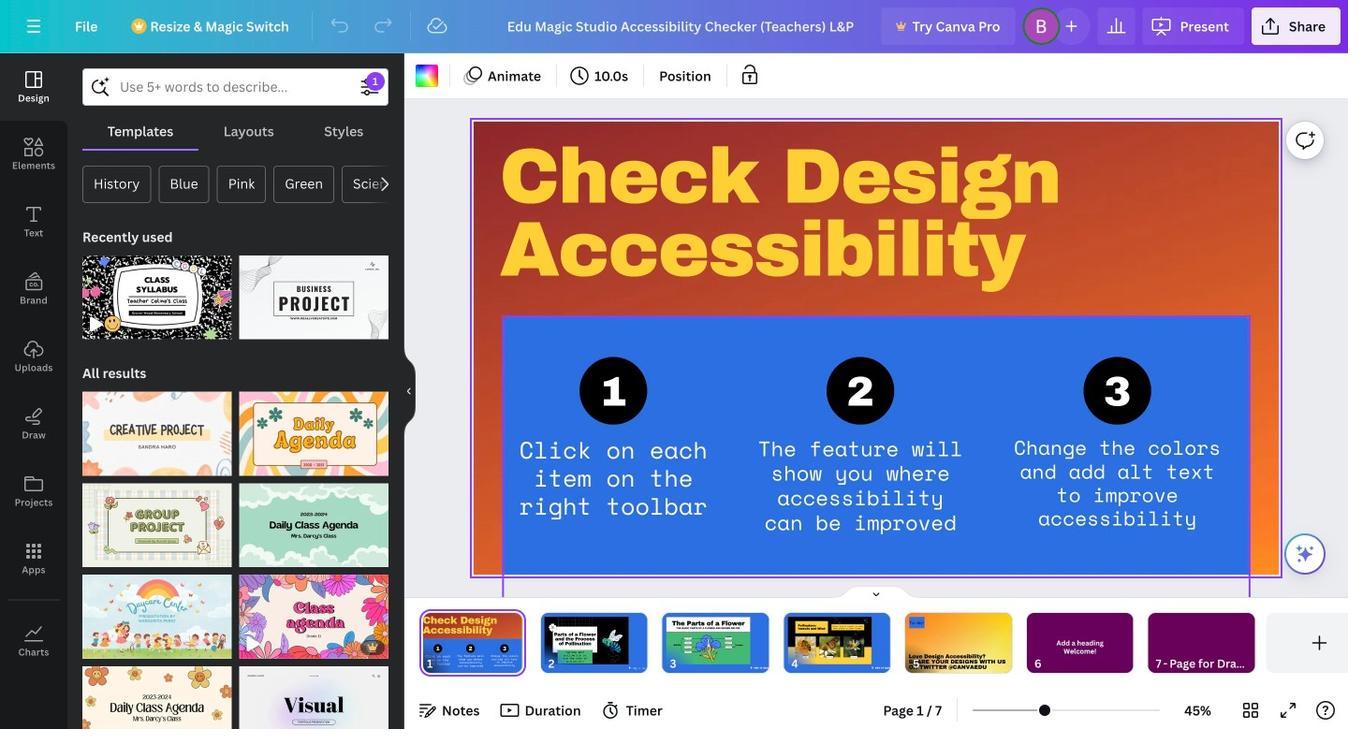 Task type: vqa. For each thing, say whether or not it's contained in the screenshot.
the bottommost Select
no



Task type: describe. For each thing, give the bounding box(es) containing it.
gradient minimal portfolio proposal presentation group
[[239, 656, 389, 730]]

colorful watercolor creative project presentation group
[[82, 381, 232, 476]]

Page title text field
[[441, 655, 449, 674]]

page 1 image
[[420, 614, 526, 674]]

green colorful cute aesthetic group project presentation group
[[82, 473, 232, 568]]

colorful scrapbook nostalgia class syllabus blank education presentation group
[[82, 244, 232, 340]]

orange groovy retro daily agenda presentation group
[[239, 381, 389, 476]]

no colour image
[[416, 65, 438, 87]]

canva assistant image
[[1295, 543, 1317, 566]]

side panel tab list
[[0, 53, 67, 675]]

grey minimalist business project presentation group
[[239, 244, 389, 340]]

colorful floral illustrative class agenda presentation group
[[239, 564, 389, 659]]

hide image
[[404, 347, 416, 437]]



Task type: locate. For each thing, give the bounding box(es) containing it.
Zoom button
[[1168, 696, 1229, 726]]

blue green colorful daycare center presentation group
[[82, 564, 232, 659]]

multicolor clouds daily class agenda template group
[[239, 473, 389, 568]]

Use 5+ words to describe... search field
[[120, 69, 351, 105]]

main menu bar
[[0, 0, 1349, 53]]

hide pages image
[[832, 585, 922, 600]]

Design title text field
[[492, 7, 875, 45]]

orange and yellow retro flower power daily class agenda template group
[[82, 656, 232, 730]]



